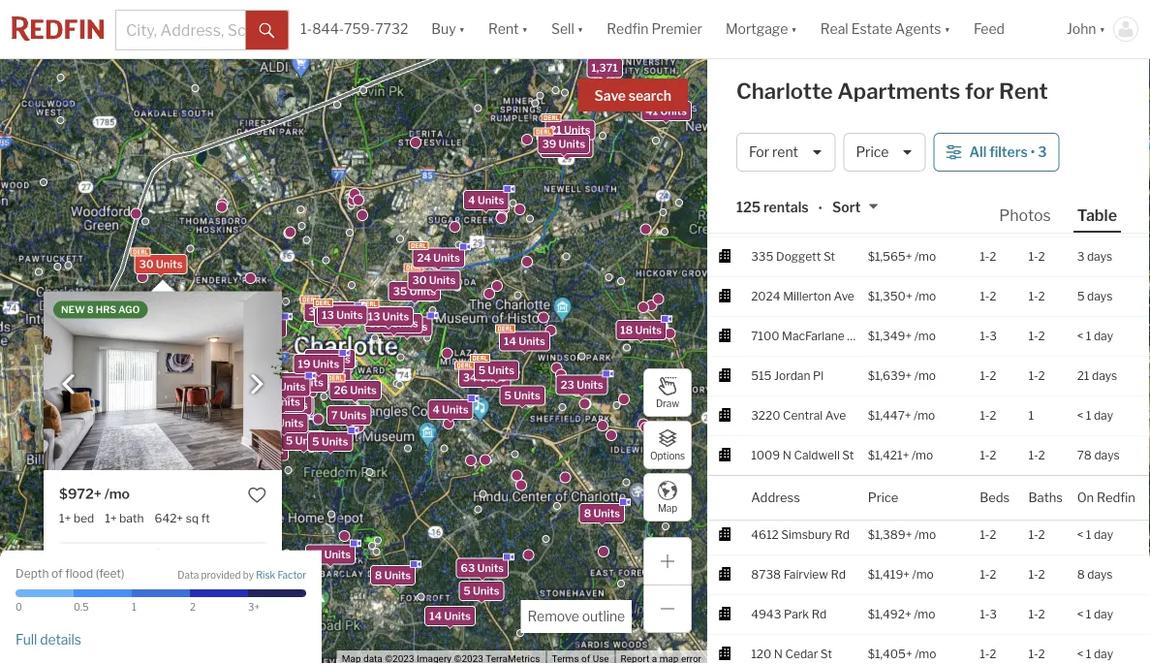 Task type: describe. For each thing, give the bounding box(es) containing it.
save
[[595, 88, 626, 104]]

4612 simsbury rd
[[752, 528, 850, 542]]

/mo for $1,400+ /mo
[[916, 51, 937, 65]]

on redfin
[[1078, 490, 1136, 505]]

n for caldwell
[[783, 449, 792, 463]]

full details button
[[16, 631, 81, 648]]

all
[[970, 144, 987, 160]]

central
[[783, 409, 823, 423]]

1009
[[752, 449, 781, 463]]

tryon
[[792, 170, 823, 184]]

jordan
[[775, 369, 811, 383]]

273
[[259, 399, 279, 412]]

78
[[1078, 449, 1093, 463]]

$1,421+ /mo
[[868, 449, 934, 463]]

1 for 4612 simsbury rd
[[1087, 528, 1092, 542]]

0 horizontal spatial 8 units
[[267, 421, 303, 434]]

1 for 1015 n alexander st
[[1087, 11, 1092, 25]]

1 vertical spatial 30
[[413, 274, 427, 286]]

< 1 day for $1,349+
[[1078, 329, 1114, 343]]

for
[[966, 78, 995, 104]]

table
[[1078, 206, 1118, 224]]

39 units
[[543, 138, 586, 150]]

rent ▾
[[489, 21, 528, 37]]

map button
[[644, 473, 692, 522]]

41
[[646, 105, 658, 117]]

depth of flood ( feet )
[[16, 567, 125, 581]]

< for $1,447+
[[1078, 409, 1084, 423]]

redfin inside button
[[607, 21, 649, 37]]

2024 millerton ave
[[752, 290, 855, 304]]

3 for $1,349+
[[990, 329, 998, 343]]

rent
[[773, 144, 799, 160]]

/mo for $1,492+ /mo
[[914, 608, 936, 622]]

days for 19 days
[[1093, 210, 1119, 224]]

mortgage ▾ button
[[714, 0, 809, 58]]

24 units
[[417, 252, 460, 264]]

335
[[752, 250, 774, 264]]

st for 1205 s tryon st
[[825, 170, 837, 184]]

$972+ /mo
[[59, 486, 130, 502]]

1 for 4943 park rd
[[1087, 608, 1092, 622]]

/mo for $972+ /mo
[[104, 486, 130, 502]]

21 units
[[550, 124, 591, 136]]

$1,609+
[[868, 131, 913, 145]]

rd for 8738 fairview rd
[[831, 568, 846, 582]]

1-3 for $972+
[[980, 488, 998, 502]]

real
[[821, 21, 849, 37]]

day for $1,349+
[[1095, 329, 1114, 343]]

$1,565+
[[868, 250, 913, 264]]

0 vertical spatial 16 units
[[309, 353, 351, 365]]

data provided by risk factor
[[178, 569, 306, 581]]

78 days
[[1078, 449, 1120, 463]]

/mo for $1,609+ /mo
[[916, 131, 937, 145]]

759-
[[344, 21, 375, 37]]

favorite button checkbox
[[248, 486, 267, 504]]

1+ for 1+ bed
[[59, 511, 71, 525]]

$1,400+ /mo
[[868, 51, 937, 65]]

1015 n alexander st $1,490+ /mo
[[752, 11, 937, 25]]

1 for 4929 arborwood dr
[[1087, 488, 1092, 502]]

redfin inside button
[[1097, 490, 1136, 505]]

beds button
[[980, 476, 1011, 520]]

< for $972+
[[1078, 488, 1084, 502]]

2 vertical spatial 19
[[298, 358, 311, 370]]

8 inside dialog
[[87, 304, 94, 315]]

dr for arborwood
[[848, 488, 861, 502]]

/mo for $1,419+ /mo
[[913, 568, 934, 582]]

on
[[1078, 490, 1095, 505]]

real estate agents ▾ button
[[809, 0, 963, 58]]

$1,492+
[[868, 608, 912, 622]]

new 8 hrs ago
[[61, 304, 140, 315]]

8 down on
[[1078, 568, 1086, 582]]

1 horizontal spatial 4
[[433, 404, 440, 416]]

st right real
[[850, 11, 861, 25]]

buy ▾ button
[[432, 0, 465, 58]]

1 vertical spatial rent
[[1000, 78, 1049, 104]]

120 n cedar st
[[752, 647, 833, 661]]

0 horizontal spatial 7 units
[[265, 396, 300, 408]]

request
[[65, 554, 111, 568]]

0 vertical spatial 19 units
[[240, 321, 282, 334]]

7100
[[752, 329, 780, 343]]

• for rentals
[[819, 200, 823, 217]]

3 for $972+
[[990, 488, 998, 502]]

risk factor link
[[256, 568, 306, 582]]

8738 fairview rd
[[752, 568, 846, 582]]

0 vertical spatial 4 units
[[468, 194, 505, 207]]

redfin premier
[[607, 21, 703, 37]]

• for filters
[[1031, 144, 1036, 160]]

38
[[309, 306, 323, 318]]

$1,369+ /mo
[[868, 170, 937, 184]]

18
[[621, 324, 633, 336]]

/mo for $1,565+ /mo
[[915, 250, 937, 264]]

1 horizontal spatial 13 units
[[368, 310, 409, 323]]

1 vertical spatial price
[[868, 490, 899, 505]]

/mo right $1,349+
[[915, 329, 936, 343]]

redfin premier button
[[596, 0, 714, 58]]

pl
[[813, 369, 824, 383]]

1 horizontal spatial park
[[838, 91, 864, 105]]

11
[[264, 417, 275, 430]]

st for 1009 n caldwell st
[[843, 449, 855, 463]]

dominion
[[784, 91, 836, 105]]

8 right factor
[[375, 569, 382, 582]]

< for $1,492+
[[1078, 608, 1084, 622]]

63 units
[[461, 562, 504, 575]]

day for $972+
[[1095, 488, 1114, 502]]

dr for corton
[[822, 210, 834, 224]]

< for $1,349+
[[1078, 329, 1084, 343]]

sell ▾ button
[[552, 0, 584, 58]]

1,875
[[318, 369, 346, 381]]

0 vertical spatial n
[[780, 11, 789, 25]]

day for $1,492+
[[1095, 608, 1114, 622]]

3 inside button
[[1039, 144, 1048, 160]]

days for 5 days
[[1088, 290, 1113, 304]]

< 1 day for $1,490+
[[1078, 11, 1114, 25]]

1 for 3220 central ave
[[1087, 409, 1092, 423]]

0 horizontal spatial 30
[[139, 258, 154, 270]]

rd for 4612 simsbury rd
[[835, 528, 850, 542]]

st for 120 n cedar st
[[821, 647, 833, 661]]

premier
[[652, 21, 703, 37]]

rd for 4943 park rd
[[812, 608, 827, 622]]

1-844-759-7732
[[301, 21, 408, 37]]

days for 78 days
[[1095, 449, 1120, 463]]

(704) 659-3312 link
[[159, 549, 267, 575]]

s
[[782, 170, 790, 184]]

charlotte apartments for rent
[[737, 78, 1049, 104]]

< for $1,405+
[[1078, 647, 1084, 661]]

/mo for $1,447+ /mo
[[914, 409, 936, 423]]

dialog inside map region
[[44, 280, 282, 584]]

1+ bath
[[105, 511, 144, 525]]

map
[[658, 502, 678, 514]]

▾ for rent ▾
[[522, 21, 528, 37]]

$1,492+ /mo
[[868, 608, 936, 622]]

3 for $1,492+
[[990, 608, 998, 622]]

1 for 120 n cedar st
[[1087, 647, 1092, 661]]

camden
[[782, 131, 828, 145]]

feed button
[[963, 0, 1056, 58]]

< 1 day for $1,447+
[[1078, 409, 1114, 423]]

23 units
[[561, 379, 604, 391]]

1 vertical spatial 7
[[331, 409, 338, 422]]

35
[[393, 285, 407, 297]]

1750 camden rd
[[752, 131, 845, 145]]

map region
[[0, 34, 797, 664]]

day for $1,405+
[[1095, 647, 1114, 661]]

0 horizontal spatial 7
[[265, 396, 272, 408]]

mortgage ▾
[[726, 21, 798, 37]]

n for cedar
[[774, 647, 783, 661]]

▾ for john ▾
[[1100, 21, 1106, 37]]

rd for 1750 camden rd
[[830, 131, 845, 145]]

< 1 day for $972+
[[1078, 488, 1114, 502]]

request a tour
[[65, 554, 145, 568]]

< 1 day for $1,405+
[[1078, 647, 1114, 661]]

1 vertical spatial 4
[[277, 381, 284, 394]]

4612
[[752, 528, 779, 542]]

for rent button
[[737, 133, 836, 172]]

25
[[209, 499, 223, 512]]

remove
[[528, 608, 580, 625]]

0 horizontal spatial 34 units
[[241, 445, 284, 457]]

feet
[[99, 567, 121, 581]]

arborwood
[[784, 488, 845, 502]]

of
[[51, 567, 63, 581]]

< 1 day for $1,400+
[[1078, 51, 1114, 65]]

table button
[[1074, 205, 1122, 233]]

$1,419+ /mo
[[868, 568, 934, 582]]

photos
[[1000, 206, 1052, 224]]

1 horizontal spatial 19 units
[[298, 358, 340, 370]]

day for $1,447+
[[1095, 409, 1114, 423]]

1+ for 1+ bath
[[105, 511, 117, 525]]

1-3 for $1,492+
[[980, 608, 998, 622]]



Task type: vqa. For each thing, say whether or not it's contained in the screenshot.
11
yes



Task type: locate. For each thing, give the bounding box(es) containing it.
/mo for $1,389+ /mo
[[915, 528, 937, 542]]

8 units
[[267, 421, 303, 434], [584, 507, 621, 520], [375, 569, 411, 582]]

$972+ down $1,421+
[[868, 488, 904, 502]]

n right 1015
[[780, 11, 789, 25]]

rd right the 'camden'
[[830, 131, 845, 145]]

0 vertical spatial price button
[[844, 133, 926, 172]]

days for 21 days
[[1093, 369, 1118, 383]]

1 horizontal spatial 19
[[298, 358, 311, 370]]

outline
[[582, 608, 625, 625]]

ave right millerton
[[834, 290, 855, 304]]

1 vertical spatial n
[[783, 449, 792, 463]]

0 vertical spatial rent
[[489, 21, 519, 37]]

2 vertical spatial 4
[[433, 404, 440, 416]]

rent right buy ▾
[[489, 21, 519, 37]]

< for $1,389+
[[1078, 528, 1084, 542]]

0 horizontal spatial 19
[[240, 321, 253, 334]]

/mo right $1,405+
[[915, 647, 937, 661]]

5 days
[[1078, 290, 1113, 304]]

0 vertical spatial 34
[[463, 371, 477, 384]]

< 1 day
[[1078, 11, 1114, 25], [1078, 51, 1114, 65], [1078, 329, 1114, 343], [1078, 409, 1114, 423], [1078, 488, 1114, 502], [1078, 528, 1114, 542], [1078, 608, 1114, 622], [1078, 647, 1114, 661]]

16 up '1,875'
[[309, 353, 322, 365]]

1 vertical spatial redfin
[[1097, 490, 1136, 505]]

155
[[370, 317, 390, 330]]

•
[[1031, 144, 1036, 160], [819, 200, 823, 217]]

rentals
[[764, 199, 809, 216]]

baths button
[[1029, 476, 1063, 520]]

19 right 12 units on the left
[[240, 321, 253, 334]]

/mo right $1,389+
[[915, 528, 937, 542]]

estate
[[852, 21, 893, 37]]

0 horizontal spatial rent
[[489, 21, 519, 37]]

1009 n caldwell st
[[752, 449, 855, 463]]

st right cedar
[[821, 647, 833, 661]]

3 < from the top
[[1078, 329, 1084, 343]]

• right filters
[[1031, 144, 1036, 160]]

full
[[16, 631, 37, 647]]

38 units
[[309, 306, 352, 318]]

1 horizontal spatial 21
[[1078, 369, 1090, 383]]

8 units down 273 units
[[267, 421, 303, 434]]

0 vertical spatial 8 units
[[267, 421, 303, 434]]

1 < from the top
[[1078, 11, 1084, 25]]

previous button image
[[59, 375, 79, 394]]

draw button
[[644, 368, 692, 417]]

3 day from the top
[[1095, 329, 1114, 343]]

$1,293+ /mo
[[868, 91, 936, 105]]

/mo for $1,369+ /mo
[[915, 170, 937, 184]]

0 vertical spatial ave
[[876, 51, 897, 65]]

▾ right agents
[[945, 21, 951, 37]]

8738
[[752, 568, 782, 582]]

2 vertical spatial ave
[[826, 409, 847, 423]]

ave for $1,447+ /mo
[[826, 409, 847, 423]]

rent ▾ button
[[477, 0, 540, 58]]

days for 3 days
[[1088, 250, 1113, 264]]

16 units up 11 units
[[268, 400, 310, 413]]

1 for 7100 macfarlane blvd
[[1087, 329, 1092, 343]]

$1,389+ /mo
[[868, 528, 937, 542]]

0 vertical spatial price
[[856, 144, 890, 160]]

1 vertical spatial 21
[[1078, 369, 1090, 383]]

park left ln
[[838, 91, 864, 105]]

0 vertical spatial 30
[[139, 258, 154, 270]]

1 vertical spatial 19
[[240, 321, 253, 334]]

21 up 39 at the left of the page
[[550, 124, 562, 136]]

buy ▾ button
[[420, 0, 477, 58]]

1 vertical spatial •
[[819, 200, 823, 217]]

13 left 155
[[322, 309, 334, 322]]

• inside the all filters • 3 button
[[1031, 144, 1036, 160]]

macfarlane
[[782, 329, 845, 343]]

redfin up 1,371
[[607, 21, 649, 37]]

1 vertical spatial price button
[[868, 476, 899, 520]]

6 < 1 day from the top
[[1078, 528, 1114, 542]]

dialog containing $972+
[[44, 280, 282, 584]]

30 right 35
[[413, 274, 427, 286]]

1 < 1 day from the top
[[1078, 11, 1114, 25]]

day
[[1095, 11, 1114, 25], [1095, 51, 1114, 65], [1095, 329, 1114, 343], [1095, 409, 1114, 423], [1095, 488, 1114, 502], [1095, 528, 1114, 542], [1095, 608, 1114, 622], [1095, 647, 1114, 661]]

1-
[[980, 11, 990, 25], [301, 21, 312, 37], [980, 51, 990, 65], [1029, 51, 1039, 65], [980, 91, 990, 105], [1029, 91, 1039, 105], [980, 131, 990, 145], [1029, 131, 1039, 145], [980, 170, 990, 184], [1029, 170, 1039, 184], [980, 250, 990, 264], [1029, 250, 1039, 264], [980, 290, 990, 304], [1029, 290, 1039, 304], [980, 329, 990, 343], [1029, 329, 1039, 343], [980, 369, 990, 383], [1029, 369, 1039, 383], [980, 409, 990, 423], [980, 449, 990, 463], [1029, 449, 1039, 463], [980, 488, 990, 502], [1029, 488, 1039, 502], [980, 528, 990, 542], [1029, 528, 1039, 542], [980, 568, 990, 582], [1029, 568, 1039, 582], [980, 608, 990, 622], [1029, 608, 1039, 622], [980, 647, 990, 661], [1029, 647, 1039, 661]]

$972+
[[59, 486, 102, 502], [868, 488, 904, 502]]

• inside 125 rentals •
[[819, 200, 823, 217]]

25 units
[[209, 499, 252, 512]]

corton
[[781, 210, 819, 224]]

/mo for $1,421+ /mo
[[912, 449, 934, 463]]

11 units
[[264, 417, 304, 430]]

▾ right buy
[[459, 21, 465, 37]]

apartments
[[838, 78, 961, 104]]

1 vertical spatial 34 units
[[241, 445, 284, 457]]

0 horizontal spatial 34
[[241, 445, 255, 457]]

2 horizontal spatial 4
[[468, 194, 476, 207]]

21 inside map region
[[550, 124, 562, 136]]

2 < from the top
[[1078, 51, 1084, 65]]

8 < from the top
[[1078, 647, 1084, 661]]

1 horizontal spatial rent
[[1000, 78, 1049, 104]]

1-3 for $1,293+
[[980, 91, 998, 105]]

30 units up ago
[[139, 258, 183, 270]]

8 left map
[[584, 507, 592, 520]]

real estate agents ▾ link
[[821, 0, 951, 58]]

1 horizontal spatial 7 units
[[331, 409, 367, 422]]

n right 1009
[[783, 449, 792, 463]]

price button up $1,389+
[[868, 476, 899, 520]]

4 < 1 day from the top
[[1078, 409, 1114, 423]]

18 units
[[621, 324, 662, 336]]

2 vertical spatial n
[[774, 647, 783, 661]]

0 vertical spatial 21
[[550, 124, 562, 136]]

7 < from the top
[[1078, 608, 1084, 622]]

price up $1,369+
[[856, 144, 890, 160]]

44 units
[[545, 141, 589, 154]]

rent right for
[[1000, 78, 1049, 104]]

0 vertical spatial 34 units
[[463, 371, 506, 384]]

rd right fairview
[[831, 568, 846, 582]]

4 day from the top
[[1095, 409, 1114, 423]]

/mo for $1,405+ /mo
[[915, 647, 937, 661]]

1.5
[[1039, 488, 1054, 502]]

submit search image
[[259, 23, 275, 39]]

/mo right $1,490+
[[916, 11, 937, 25]]

▾ right john
[[1100, 21, 1106, 37]]

0 vertical spatial 7 units
[[265, 396, 300, 408]]

24
[[417, 252, 431, 264]]

7 down next button icon
[[265, 396, 272, 408]]

2 day from the top
[[1095, 51, 1114, 65]]

1 vertical spatial 34
[[241, 445, 255, 457]]

dr right arborwood
[[848, 488, 861, 502]]

21 for 21 units
[[550, 124, 562, 136]]

0 horizontal spatial 19 units
[[240, 321, 282, 334]]

8 days
[[1078, 568, 1114, 582]]

$1,419+
[[868, 568, 910, 582]]

0 vertical spatial 7
[[265, 396, 272, 408]]

days right 78
[[1095, 449, 1120, 463]]

provided
[[201, 569, 241, 581]]

/mo for $1,350+ /mo
[[915, 290, 937, 304]]

659-
[[205, 556, 233, 570]]

0 vertical spatial dr
[[822, 210, 834, 224]]

< 1 day for $1,389+
[[1078, 528, 1114, 542]]

7407 dominion park ln
[[752, 91, 880, 105]]

doggett
[[777, 250, 822, 264]]

mortgage ▾ button
[[726, 0, 798, 58]]

125 rentals •
[[737, 199, 823, 217]]

16 units
[[309, 353, 351, 365], [268, 400, 310, 413]]

flood
[[65, 567, 93, 581]]

blvd
[[848, 329, 872, 343]]

1323 corton dr
[[752, 210, 834, 224]]

< 1 day for $1,492+
[[1078, 608, 1114, 622]]

1 1+ from the left
[[59, 511, 71, 525]]

0 horizontal spatial redfin
[[607, 21, 649, 37]]

1 vertical spatial 19 units
[[298, 358, 340, 370]]

5 < 1 day from the top
[[1078, 488, 1114, 502]]

price up $1,389+
[[868, 490, 899, 505]]

8 down 273
[[267, 421, 274, 434]]

1 horizontal spatial 34 units
[[463, 371, 506, 384]]

13 right 9 units
[[368, 310, 380, 323]]

day for $1,389+
[[1095, 528, 1114, 542]]

5 day from the top
[[1095, 488, 1114, 502]]

2 ▾ from the left
[[522, 21, 528, 37]]

crossing
[[826, 51, 874, 65]]

1-3 for $1,349+
[[980, 329, 998, 343]]

st right caldwell
[[843, 449, 855, 463]]

2 < 1 day from the top
[[1078, 51, 1114, 65]]

2 1+ from the left
[[105, 511, 117, 525]]

/mo right $1,492+
[[914, 608, 936, 622]]

1 day from the top
[[1095, 11, 1114, 25]]

0 vertical spatial redfin
[[607, 21, 649, 37]]

▾ for mortgage ▾
[[791, 21, 798, 37]]

$972+ inside dialog
[[59, 486, 102, 502]]

station
[[784, 51, 823, 65]]

7 units down 20
[[265, 396, 300, 408]]

0 horizontal spatial 1+
[[59, 511, 71, 525]]

7 < 1 day from the top
[[1078, 608, 1114, 622]]

0 horizontal spatial 21
[[550, 124, 562, 136]]

120
[[752, 647, 772, 661]]

City, Address, School, Building, ZIP search field
[[116, 11, 246, 49]]

/mo right the $1,609+
[[916, 131, 937, 145]]

6 ▾ from the left
[[1100, 21, 1106, 37]]

30 units down 24 units
[[413, 274, 456, 286]]

1 horizontal spatial redfin
[[1097, 490, 1136, 505]]

/mo right the $1,639+
[[915, 369, 937, 383]]

full details
[[16, 631, 81, 647]]

day for $1,400+
[[1095, 51, 1114, 65]]

0 horizontal spatial •
[[819, 200, 823, 217]]

1 for 6026 station crossing ave
[[1087, 51, 1092, 65]]

1 vertical spatial ave
[[834, 290, 855, 304]]

▾ right the sell
[[578, 21, 584, 37]]

8 day from the top
[[1095, 647, 1114, 661]]

0 horizontal spatial 30 units
[[139, 258, 183, 270]]

3 1-3 from the top
[[980, 488, 998, 502]]

/mo up 1+ bath at the bottom left of the page
[[104, 486, 130, 502]]

0.5
[[74, 602, 89, 613]]

(704)
[[172, 556, 203, 570]]

1 horizontal spatial 30
[[413, 274, 427, 286]]

factor
[[278, 569, 306, 581]]

(704) 659-3312
[[172, 556, 261, 570]]

8 units left 63 on the bottom
[[375, 569, 411, 582]]

30 units
[[139, 258, 183, 270], [413, 274, 456, 286]]

1 vertical spatial park
[[784, 608, 810, 622]]

/mo right $1,421+
[[912, 449, 934, 463]]

$1,447+ /mo
[[868, 409, 936, 423]]

19 units right 12 units on the left
[[240, 321, 282, 334]]

real estate agents ▾
[[821, 21, 951, 37]]

data
[[178, 569, 199, 581]]

▾ for buy ▾
[[459, 21, 465, 37]]

6 < from the top
[[1078, 528, 1084, 542]]

millerton
[[784, 290, 832, 304]]

/mo right $1,565+
[[915, 250, 937, 264]]

1-844-759-7732 link
[[301, 21, 408, 37]]

days down table button
[[1088, 250, 1113, 264]]

rd right simsbury
[[835, 528, 850, 542]]

/mo right $1,447+
[[914, 409, 936, 423]]

1 horizontal spatial 8 units
[[375, 569, 411, 582]]

0 horizontal spatial 13 units
[[322, 309, 363, 322]]

$972+ up bed
[[59, 486, 102, 502]]

4943
[[752, 608, 782, 622]]

7 units down '26 units'
[[331, 409, 367, 422]]

4 ▾ from the left
[[791, 21, 798, 37]]

1 horizontal spatial 1+
[[105, 511, 117, 525]]

0 vertical spatial •
[[1031, 144, 1036, 160]]

16 up 11
[[268, 400, 281, 413]]

2 horizontal spatial 19
[[1078, 210, 1091, 224]]

ave down real estate agents ▾
[[876, 51, 897, 65]]

2 1-3 from the top
[[980, 329, 998, 343]]

5
[[1078, 290, 1085, 304], [479, 364, 486, 377], [505, 389, 512, 402], [286, 434, 293, 447], [312, 435, 320, 448], [464, 584, 471, 597]]

ave right central
[[826, 409, 847, 423]]

n right 120
[[774, 647, 783, 661]]

photo of 4929 arborwood dr, charlotte, nc 28208 image
[[44, 291, 282, 470]]

1205 s tryon st
[[752, 170, 837, 184]]

0 horizontal spatial $972+
[[59, 486, 102, 502]]

/mo inside dialog
[[104, 486, 130, 502]]

rent inside dropdown button
[[489, 21, 519, 37]]

1 vertical spatial 30 units
[[413, 274, 456, 286]]

1 vertical spatial 8 units
[[584, 507, 621, 520]]

remove outline button
[[521, 600, 632, 633]]

8 left hrs
[[87, 304, 94, 315]]

4 < from the top
[[1078, 409, 1084, 423]]

2024
[[752, 290, 781, 304]]

1+ left bath
[[105, 511, 117, 525]]

0 vertical spatial park
[[838, 91, 864, 105]]

0 vertical spatial 16
[[309, 353, 322, 365]]

8 units left map
[[584, 507, 621, 520]]

day for $1,490+
[[1095, 11, 1114, 25]]

next button image
[[247, 375, 267, 394]]

park right 4943
[[784, 608, 810, 622]]

ave for $1,350+ /mo
[[834, 290, 855, 304]]

/mo for $1,639+ /mo
[[915, 369, 937, 383]]

st right doggett
[[824, 250, 836, 264]]

5 < from the top
[[1078, 488, 1084, 502]]

13 units down 35
[[368, 310, 409, 323]]

price button
[[844, 133, 926, 172], [868, 476, 899, 520]]

1+ left bed
[[59, 511, 71, 525]]

search
[[629, 88, 672, 104]]

6 day from the top
[[1095, 528, 1114, 542]]

/mo right $1,369+
[[915, 170, 937, 184]]

7100 macfarlane blvd $1,349+ /mo
[[752, 329, 936, 343]]

1 horizontal spatial 7
[[331, 409, 338, 422]]

3 for $1,293+
[[990, 91, 998, 105]]

1 horizontal spatial 30 units
[[413, 274, 456, 286]]

redfin right on
[[1097, 490, 1136, 505]]

$1,349+
[[868, 329, 912, 343]]

0 vertical spatial 30 units
[[139, 258, 183, 270]]

request a tour button
[[59, 547, 159, 576]]

days up 3 days
[[1093, 210, 1119, 224]]

0 vertical spatial 4
[[468, 194, 476, 207]]

price button down $1,293+ on the right top of the page
[[844, 133, 926, 172]]

agents
[[896, 21, 942, 37]]

1 horizontal spatial dr
[[848, 488, 861, 502]]

5 ▾ from the left
[[945, 21, 951, 37]]

dr right corton
[[822, 210, 834, 224]]

335 doggett st
[[752, 250, 836, 264]]

19 up 3 days
[[1078, 210, 1091, 224]]

favorite button image
[[248, 486, 267, 504]]

1 vertical spatial 16 units
[[268, 400, 310, 413]]

1 1-3 from the top
[[980, 91, 998, 105]]

▾ up station at right
[[791, 21, 798, 37]]

a
[[114, 554, 120, 568]]

3220 central ave
[[752, 409, 847, 423]]

1 horizontal spatial $972+
[[868, 488, 904, 502]]

39
[[543, 138, 557, 150]]

caldwell
[[794, 449, 840, 463]]

days for 8 days
[[1088, 568, 1114, 582]]

/mo right $1,419+
[[913, 568, 934, 582]]

photos button
[[996, 205, 1074, 231]]

642+
[[155, 511, 183, 525]]

/mo right $1,293+ on the right top of the page
[[914, 91, 936, 105]]

1 horizontal spatial •
[[1031, 144, 1036, 160]]

1 vertical spatial 7 units
[[331, 409, 367, 422]]

< for $1,490+
[[1078, 11, 1084, 25]]

3 ▾ from the left
[[578, 21, 584, 37]]

7 day from the top
[[1095, 608, 1114, 622]]

• left sort
[[819, 200, 823, 217]]

1 vertical spatial dr
[[848, 488, 861, 502]]

14 units
[[387, 320, 428, 333], [504, 335, 546, 347], [264, 380, 306, 393], [62, 595, 104, 607], [430, 610, 471, 622]]

34 units down 11
[[241, 445, 284, 457]]

save search button
[[578, 79, 688, 111]]

0 horizontal spatial 16
[[268, 400, 281, 413]]

125
[[737, 199, 761, 216]]

google image
[[5, 639, 69, 664]]

2 vertical spatial 8 units
[[375, 569, 411, 582]]

7 down '26' in the left of the page
[[331, 409, 338, 422]]

21 for 21 days
[[1078, 369, 1090, 383]]

/mo down agents
[[916, 51, 937, 65]]

19 days
[[1078, 210, 1119, 224]]

rd down fairview
[[812, 608, 827, 622]]

dialog
[[44, 280, 282, 584]]

▾ for sell ▾
[[578, 21, 584, 37]]

19 up 20 units on the bottom of page
[[298, 358, 311, 370]]

16 units up '1,875'
[[309, 353, 351, 365]]

34
[[463, 371, 477, 384], [241, 445, 255, 457]]

1 horizontal spatial 16
[[309, 353, 322, 365]]

st right the tryon at the right of the page
[[825, 170, 837, 184]]

0 horizontal spatial park
[[784, 608, 810, 622]]

30 up ago
[[139, 258, 154, 270]]

1 vertical spatial 4 units
[[277, 381, 313, 394]]

13 units left 155
[[322, 309, 363, 322]]

for
[[749, 144, 770, 160]]

▾ left the sell
[[522, 21, 528, 37]]

8 < 1 day from the top
[[1078, 647, 1114, 661]]

/mo right the $1,350+
[[915, 290, 937, 304]]

0 horizontal spatial 13
[[322, 309, 334, 322]]

41 units
[[646, 105, 687, 117]]

days up 78 days
[[1093, 369, 1118, 383]]

642+ sq ft
[[155, 511, 210, 525]]

days down 3 days
[[1088, 290, 1113, 304]]

1 ▾ from the left
[[459, 21, 465, 37]]

days down on redfin button
[[1088, 568, 1114, 582]]

/mo for $1,293+ /mo
[[914, 91, 936, 105]]

2 vertical spatial 4 units
[[433, 404, 469, 416]]

34 units left 23
[[463, 371, 506, 384]]

simsbury
[[782, 528, 833, 542]]

4 1-3 from the top
[[980, 608, 998, 622]]

19 units up 20 units on the bottom of page
[[298, 358, 340, 370]]

3 < 1 day from the top
[[1078, 329, 1114, 343]]

2 horizontal spatial 8 units
[[584, 507, 621, 520]]

1 horizontal spatial 34
[[463, 371, 477, 384]]

0 vertical spatial 19
[[1078, 210, 1091, 224]]

1 horizontal spatial 13
[[368, 310, 380, 323]]

21 up 78
[[1078, 369, 1090, 383]]

9
[[319, 311, 326, 323]]

< for $1,400+
[[1078, 51, 1084, 65]]

0 horizontal spatial dr
[[822, 210, 834, 224]]

1 vertical spatial 16
[[268, 400, 281, 413]]

0 horizontal spatial 4
[[277, 381, 284, 394]]



